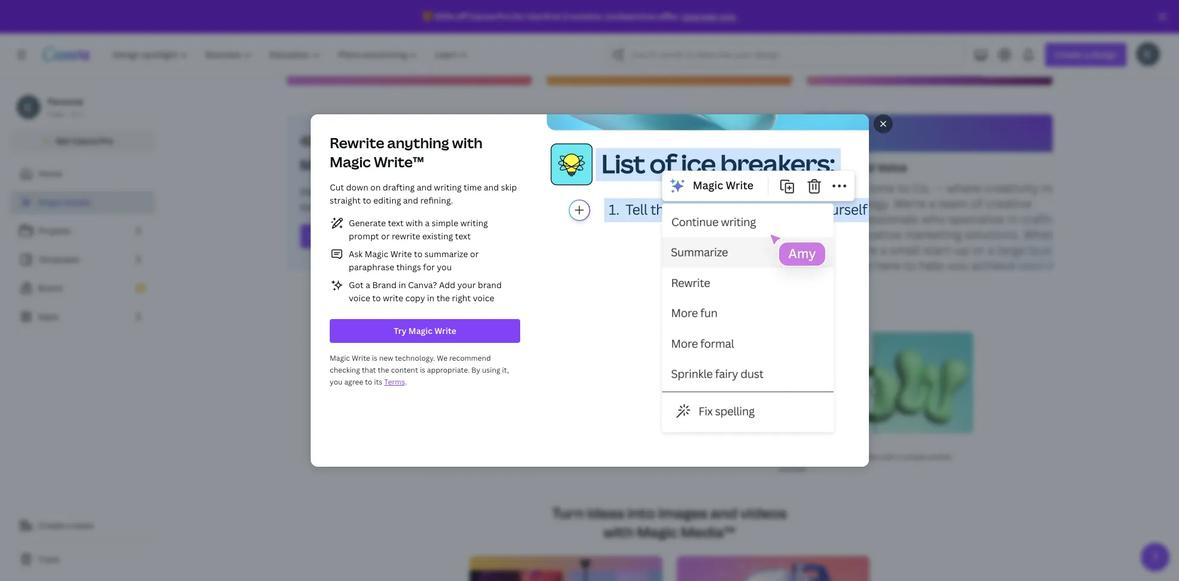 Task type: locate. For each thing, give the bounding box(es) containing it.
to inside cut down on drafting and writing time and skip straight to editing and refining.
[[363, 195, 371, 206]]

canva right off
[[469, 11, 495, 22]]

and for cut
[[417, 182, 432, 193]]

brand
[[372, 279, 397, 291], [38, 282, 62, 294]]

the right it at top
[[384, 185, 399, 198]]

for inside the ask magic write to summarize or paraphrase things for you
[[423, 261, 435, 273]]

1 horizontal spatial right
[[452, 292, 471, 304]]

0 horizontal spatial copy
[[405, 292, 425, 304]]

brand up write
[[372, 279, 397, 291]]

try magic write button down the straight
[[301, 225, 382, 248]]

you down "summarize"
[[437, 261, 452, 273]]

pro inside group
[[383, 338, 396, 346]]

or left on-
[[678, 185, 688, 198]]

0 vertical spatial text
[[388, 217, 404, 229]]

list
[[10, 191, 155, 329], [330, 216, 520, 305]]

the down add
[[437, 292, 450, 304]]

using
[[482, 365, 500, 375]]

with right anything
[[452, 133, 483, 152]]

simple
[[432, 217, 458, 229], [904, 452, 926, 462]]

1 vertical spatial try
[[394, 325, 407, 337]]

videos
[[741, 503, 787, 523]]

get
[[56, 135, 70, 147]]

1 vertical spatial prompt
[[349, 231, 379, 242]]

copy
[[735, 185, 758, 198], [405, 292, 425, 304]]

0 vertical spatial right
[[402, 185, 423, 198]]

and left videos
[[711, 503, 738, 523]]

with inside the 'magic morph transform words and shapes with a simple written prompt'
[[881, 452, 896, 462]]

0 horizontal spatial your
[[457, 279, 476, 291]]

.
[[736, 11, 738, 22], [405, 377, 407, 387]]

the inside helping you say it the right way. with magic write, go from a prompt to a first draft or on-brand copy in no time.
[[384, 185, 399, 198]]

try
[[310, 231, 323, 242], [394, 325, 407, 337]]

1 horizontal spatial or
[[470, 248, 479, 260]]

magic up "checking"
[[330, 353, 350, 363]]

1 horizontal spatial first
[[632, 185, 651, 198]]

0 vertical spatial try
[[310, 231, 323, 242]]

prompt inside helping you say it the right way. with magic write, go from a prompt to a first draft or on-brand copy in no time.
[[575, 185, 610, 198]]

time left 'offer.'
[[638, 11, 656, 22]]

with
[[452, 133, 483, 152], [406, 217, 423, 229], [881, 452, 896, 462], [604, 522, 634, 542]]

write up that on the bottom of the page
[[352, 353, 370, 363]]

off
[[456, 11, 468, 22]]

text
[[388, 217, 404, 229], [455, 231, 471, 242]]

pro
[[497, 11, 512, 22], [99, 135, 113, 147]]

1 vertical spatial copy
[[405, 292, 425, 304]]

top level navigation element
[[105, 43, 479, 67]]

0 horizontal spatial right
[[402, 185, 423, 198]]

0 vertical spatial transform
[[584, 298, 659, 318]]

or
[[678, 185, 688, 198], [381, 231, 390, 242], [470, 248, 479, 260]]

get canva pro button
[[10, 130, 155, 152]]

1 horizontal spatial prompt
[[575, 185, 610, 198]]

pro
[[312, 137, 326, 145], [383, 338, 396, 346]]

1 vertical spatial for
[[423, 261, 435, 273]]

0 vertical spatial try magic write
[[310, 231, 373, 242]]

transform
[[584, 298, 659, 318], [781, 452, 816, 462]]

to
[[612, 185, 622, 198], [363, 195, 371, 206], [414, 248, 423, 260], [372, 292, 381, 304], [365, 377, 372, 387]]

0 vertical spatial for
[[513, 11, 526, 22]]

2 horizontal spatial or
[[678, 185, 688, 198]]

personal
[[48, 96, 83, 107]]

write down generate
[[351, 231, 373, 242]]

prompt inside generate text with a simple writing prompt or rewrite existing text
[[349, 231, 379, 242]]

magic switch image
[[366, 332, 559, 434]]

magic inside the 'magic morph transform words and shapes with a simple written prompt'
[[781, 439, 805, 450]]

1 horizontal spatial group
[[677, 556, 870, 581]]

got
[[349, 279, 364, 291]]

0 horizontal spatial group
[[470, 556, 663, 581]]

1 horizontal spatial for
[[513, 11, 526, 22]]

canva right get
[[72, 135, 97, 147]]

0 horizontal spatial time
[[464, 182, 482, 193]]

brand inside got a brand in canva? add your brand voice to write copy in the right voice
[[478, 279, 502, 291]]

magic left media™
[[637, 522, 678, 542]]

1 horizontal spatial pro
[[383, 338, 396, 346]]

1 vertical spatial first
[[632, 185, 651, 198]]

pro up magic write
[[312, 137, 326, 145]]

with inside rewrite anything with magic write™
[[452, 133, 483, 152]]

0 horizontal spatial first
[[544, 11, 561, 22]]

0 vertical spatial your
[[457, 279, 476, 291]]

morph
[[807, 439, 834, 450]]

None search field
[[608, 43, 965, 67]]

get canva pro
[[56, 135, 113, 147]]

and right words
[[840, 452, 853, 462]]

writing up refining.
[[434, 182, 462, 193]]

. right upgrade
[[736, 11, 738, 22]]

to left its
[[365, 377, 372, 387]]

on-
[[690, 185, 706, 198]]

text up "summarize"
[[455, 231, 471, 242]]

brand up the apps
[[38, 282, 62, 294]]

. down technology.
[[405, 377, 407, 387]]

new
[[379, 353, 393, 363]]

magic animate group
[[573, 332, 766, 463]]

the inside magic write is new technology. we recommend checking that the content is appropriate. by using it, you agree to its
[[378, 365, 389, 375]]

0 horizontal spatial brand
[[38, 282, 62, 294]]

0 vertical spatial .
[[736, 11, 738, 22]]

2 vertical spatial you
[[330, 377, 342, 387]]

0 horizontal spatial for
[[423, 261, 435, 273]]

for up the canva?
[[423, 261, 435, 273]]

0 vertical spatial content
[[699, 298, 755, 318]]

try magic write
[[310, 231, 373, 242], [394, 325, 456, 337]]

upgrade
[[682, 11, 717, 22]]

0 horizontal spatial try magic write
[[310, 231, 373, 242]]

write up the things
[[390, 248, 412, 260]]

in down the canva?
[[427, 292, 435, 304]]

2 group from the left
[[677, 556, 870, 581]]

first left 3
[[544, 11, 561, 22]]

0 vertical spatial in
[[760, 185, 769, 198]]

1 vertical spatial writing
[[460, 217, 488, 229]]

a left draft
[[624, 185, 630, 198]]

with inside generate text with a simple writing prompt or rewrite existing text
[[406, 217, 423, 229]]

magic left skip
[[471, 185, 498, 198]]

1 vertical spatial you
[[437, 261, 452, 273]]

for
[[513, 11, 526, 22], [423, 261, 435, 273]]

1 vertical spatial try magic write
[[394, 325, 456, 337]]

or left rewrite
[[381, 231, 390, 242]]

the
[[528, 11, 542, 22], [384, 185, 399, 198], [437, 292, 450, 304], [378, 365, 389, 375]]

2 vertical spatial prompt
[[781, 464, 807, 474]]

is left new on the bottom of the page
[[372, 353, 377, 363]]

1 vertical spatial is
[[420, 365, 425, 375]]

try magic write button up technology.
[[330, 319, 520, 343]]

writing
[[434, 182, 462, 193], [460, 217, 488, 229]]

0 horizontal spatial canva
[[72, 135, 97, 147]]

2 horizontal spatial in
[[760, 185, 769, 198]]

and up refining.
[[417, 182, 432, 193]]

2 vertical spatial or
[[470, 248, 479, 260]]

1 vertical spatial brand
[[478, 279, 502, 291]]

1 vertical spatial simple
[[904, 452, 926, 462]]

0 vertical spatial prompt
[[575, 185, 610, 198]]

in left no
[[760, 185, 769, 198]]

in up write
[[399, 279, 406, 291]]

try up technology.
[[394, 325, 407, 337]]

you left say
[[338, 185, 355, 198]]

no
[[771, 185, 783, 198]]

with up rewrite
[[406, 217, 423, 229]]

2 horizontal spatial prompt
[[781, 464, 807, 474]]

templates link
[[10, 248, 155, 272]]

right down add
[[452, 292, 471, 304]]

0 horizontal spatial list
[[10, 191, 155, 329]]

1 horizontal spatial transform
[[781, 452, 816, 462]]

and inside turn ideas into images and videos with magic media™
[[711, 503, 738, 523]]

with right shapes at bottom
[[881, 452, 896, 462]]

trash
[[38, 554, 60, 565]]

to left it at top
[[363, 195, 371, 206]]

0 horizontal spatial prompt
[[349, 231, 379, 242]]

1 horizontal spatial text
[[455, 231, 471, 242]]

first
[[544, 11, 561, 22], [632, 185, 651, 198]]

prompt right from
[[575, 185, 610, 198]]

1 voice from the left
[[349, 292, 370, 304]]

a inside button
[[67, 520, 72, 531]]

try magic write up technology.
[[394, 325, 456, 337]]

technology.
[[395, 353, 435, 363]]

try magic write for the topmost try magic write button
[[310, 231, 373, 242]]

0 vertical spatial or
[[678, 185, 688, 198]]

🎁
[[423, 11, 434, 22]]

pro up new on the bottom of the page
[[383, 338, 396, 346]]

writing inside generate text with a simple writing prompt or rewrite existing text
[[460, 217, 488, 229]]

a left team
[[67, 520, 72, 531]]

0 horizontal spatial brand
[[478, 279, 502, 291]]

1 vertical spatial your
[[662, 298, 696, 318]]

time left skip
[[464, 182, 482, 193]]

1 vertical spatial transform
[[781, 452, 816, 462]]

in inside helping you say it the right way. with magic write, go from a prompt to a first draft or on-brand copy in no time.
[[760, 185, 769, 198]]

the inside got a brand in canva? add your brand voice to write copy in the right voice
[[437, 292, 450, 304]]

1 vertical spatial canva
[[72, 135, 97, 147]]

with inside turn ideas into images and videos with magic media™
[[604, 522, 634, 542]]

1 vertical spatial pro
[[99, 135, 113, 147]]

1 horizontal spatial .
[[736, 11, 738, 22]]

0 vertical spatial simple
[[432, 217, 458, 229]]

on
[[370, 182, 381, 193]]

writing inside cut down on drafting and writing time and skip straight to editing and refining.
[[434, 182, 462, 193]]

or inside helping you say it the right way. with magic write, go from a prompt to a first draft or on-brand copy in no time.
[[678, 185, 688, 198]]

your inside got a brand in canva? add your brand voice to write copy in the right voice
[[457, 279, 476, 291]]

a inside generate text with a simple writing prompt or rewrite existing text
[[425, 217, 430, 229]]

0 horizontal spatial pro
[[312, 137, 326, 145]]

0 horizontal spatial or
[[381, 231, 390, 242]]

try down time.
[[310, 231, 323, 242]]

copy down the canva?
[[405, 292, 425, 304]]

right left 'way.'
[[402, 185, 423, 198]]

rewrite
[[330, 133, 384, 152]]

magic
[[330, 152, 371, 172], [301, 155, 342, 175], [471, 185, 498, 198], [38, 197, 62, 208], [325, 231, 349, 242], [365, 248, 388, 260], [408, 325, 432, 337], [330, 353, 350, 363], [781, 439, 805, 450], [637, 522, 678, 542]]

recommend
[[449, 353, 491, 363]]

0 vertical spatial first
[[544, 11, 561, 22]]

we
[[437, 353, 448, 363]]

content inside magic write is new technology. we recommend checking that the content is appropriate. by using it, you agree to its
[[391, 365, 418, 375]]

summarize
[[425, 248, 468, 260]]

group
[[470, 556, 663, 581], [677, 556, 870, 581]]

1 horizontal spatial canva
[[469, 11, 495, 22]]

your
[[457, 279, 476, 291], [662, 298, 696, 318]]

to left write
[[372, 292, 381, 304]]

down
[[346, 182, 368, 193]]

1 vertical spatial right
[[452, 292, 471, 304]]

prompt down morph
[[781, 464, 807, 474]]

and for magic
[[840, 452, 853, 462]]

first inside helping you say it the right way. with magic write, go from a prompt to a first draft or on-brand copy in no time.
[[632, 185, 651, 198]]

magic inside rewrite anything with magic write™
[[330, 152, 371, 172]]

from
[[543, 185, 565, 198]]

magic up ask
[[325, 231, 349, 242]]

pro up home link at the top of page
[[99, 135, 113, 147]]

1 horizontal spatial your
[[662, 298, 696, 318]]

the down new on the bottom of the page
[[378, 365, 389, 375]]

1 horizontal spatial pro
[[497, 11, 512, 22]]

that
[[362, 365, 376, 375]]

0 horizontal spatial simple
[[432, 217, 458, 229]]

to inside got a brand in canva? add your brand voice to write copy in the right voice
[[372, 292, 381, 304]]

write
[[345, 155, 384, 175], [351, 231, 373, 242], [390, 248, 412, 260], [434, 325, 456, 337], [352, 353, 370, 363]]

studio
[[64, 197, 91, 208]]

simple up existing
[[432, 217, 458, 229]]

and inside the 'magic morph transform words and shapes with a simple written prompt'
[[840, 452, 853, 462]]

a right 'got'
[[366, 279, 370, 291]]

try magic write up ask
[[310, 231, 373, 242]]

1 vertical spatial content
[[391, 365, 418, 375]]

with right turn
[[604, 522, 634, 542]]

1 horizontal spatial time
[[638, 11, 656, 22]]

to up the things
[[414, 248, 423, 260]]

canva inside button
[[72, 135, 97, 147]]

ask
[[349, 248, 363, 260]]

magic inside helping you say it the right way. with magic write, go from a prompt to a first draft or on-brand copy in no time.
[[471, 185, 498, 198]]

1 vertical spatial or
[[381, 231, 390, 242]]

brand right draft
[[706, 185, 733, 198]]

content
[[699, 298, 755, 318], [391, 365, 418, 375]]

group down turn
[[470, 556, 663, 581]]

1 horizontal spatial simple
[[904, 452, 926, 462]]

0 vertical spatial you
[[338, 185, 355, 198]]

0 horizontal spatial in
[[399, 279, 406, 291]]

write
[[383, 292, 403, 304]]

copy inside got a brand in canva? add your brand voice to write copy in the right voice
[[405, 292, 425, 304]]

1 vertical spatial pro
[[383, 338, 396, 346]]

write inside magic write is new technology. we recommend checking that the content is appropriate. by using it, you agree to its
[[352, 353, 370, 363]]

magic up paraphrase
[[365, 248, 388, 260]]

0 horizontal spatial is
[[372, 353, 377, 363]]

terms .
[[384, 377, 407, 387]]

0 horizontal spatial voice
[[349, 292, 370, 304]]

templates
[[38, 254, 80, 265]]

1 horizontal spatial try magic write
[[394, 325, 456, 337]]

0 vertical spatial try magic write button
[[301, 225, 382, 248]]

checking
[[330, 365, 360, 375]]

magic up helping
[[301, 155, 342, 175]]

writing down with
[[460, 217, 488, 229]]

0 vertical spatial brand
[[706, 185, 733, 198]]

to left draft
[[612, 185, 622, 198]]

is
[[372, 353, 377, 363], [420, 365, 425, 375]]

0 vertical spatial writing
[[434, 182, 462, 193]]

or right "summarize"
[[470, 248, 479, 260]]

and for turn
[[711, 503, 738, 523]]

magic animate image
[[573, 332, 766, 434]]

pro right off
[[497, 11, 512, 22]]

is down technology.
[[420, 365, 425, 375]]

you
[[338, 185, 355, 198], [437, 261, 452, 273], [330, 377, 342, 387]]

first left draft
[[632, 185, 651, 198]]

pro inside button
[[99, 135, 113, 147]]

prompt down generate
[[349, 231, 379, 242]]

time inside cut down on drafting and writing time and skip straight to editing and refining.
[[464, 182, 482, 193]]

you inside magic write is new technology. we recommend checking that the content is appropriate. by using it, you agree to its
[[330, 377, 342, 387]]

1 vertical spatial time
[[464, 182, 482, 193]]

text up rewrite
[[388, 217, 404, 229]]

a up existing
[[425, 217, 430, 229]]

0 horizontal spatial transform
[[584, 298, 659, 318]]

1 horizontal spatial copy
[[735, 185, 758, 198]]

write inside the ask magic write to summarize or paraphrase things for you
[[390, 248, 412, 260]]

2 voice from the left
[[473, 292, 494, 304]]

you down "checking"
[[330, 377, 342, 387]]

brand right add
[[478, 279, 502, 291]]

magic studio
[[38, 197, 91, 208]]

group down videos
[[677, 556, 870, 581]]

0 vertical spatial copy
[[735, 185, 758, 198]]

simple left the written
[[904, 452, 926, 462]]

0 horizontal spatial .
[[405, 377, 407, 387]]

a right shapes at bottom
[[898, 452, 902, 462]]

1 horizontal spatial voice
[[473, 292, 494, 304]]

magic up down
[[330, 152, 371, 172]]

for left 3
[[513, 11, 526, 22]]

copy left no
[[735, 185, 758, 198]]

1 horizontal spatial list
[[330, 216, 520, 305]]

brand
[[706, 185, 733, 198], [478, 279, 502, 291]]

magic left studio
[[38, 197, 62, 208]]

canva
[[469, 11, 495, 22], [72, 135, 97, 147]]

3
[[563, 11, 568, 22]]

magic left morph
[[781, 439, 805, 450]]

0 horizontal spatial content
[[391, 365, 418, 375]]



Task type: vqa. For each thing, say whether or not it's contained in the screenshot.
Magic inside Helping you say it the right way. With Magic Write, go from a prompt to a first draft or on-brand copy in no time.
yes



Task type: describe. For each thing, give the bounding box(es) containing it.
magic morph image
[[781, 332, 974, 434]]

it
[[375, 185, 382, 198]]

magic morph transform words and shapes with a simple written prompt
[[781, 439, 953, 474]]

trash link
[[10, 548, 155, 572]]

50%
[[435, 11, 454, 22]]

shapes
[[855, 452, 879, 462]]

projects
[[38, 225, 71, 236]]

home
[[38, 168, 62, 179]]

list containing generate text with a simple writing prompt or rewrite existing text
[[330, 216, 520, 305]]

magic inside the ask magic write to summarize or paraphrase things for you
[[365, 248, 388, 260]]

offer.
[[658, 11, 680, 22]]

0 horizontal spatial try
[[310, 231, 323, 242]]

with
[[448, 185, 469, 198]]

refining.
[[420, 195, 453, 206]]

1
[[79, 109, 83, 119]]

magic write is new technology. we recommend checking that the content is appropriate. by using it, you agree to its
[[330, 353, 509, 387]]

you inside the ask magic write to summarize or paraphrase things for you
[[437, 261, 452, 273]]

appropriate.
[[427, 365, 470, 375]]

team
[[74, 520, 94, 531]]

brand link
[[10, 276, 155, 300]]

magic inside 'link'
[[38, 197, 62, 208]]

months.
[[570, 11, 603, 22]]

rewrite anything with magic write™
[[330, 133, 483, 172]]

got a brand in canva? add your brand voice to write copy in the right voice
[[349, 279, 502, 304]]

0 vertical spatial is
[[372, 353, 377, 363]]

right inside helping you say it the right way. with magic write, go from a prompt to a first draft or on-brand copy in no time.
[[402, 185, 423, 198]]

writing for and
[[434, 182, 462, 193]]

write™
[[374, 152, 424, 172]]

pro group
[[366, 332, 559, 434]]

apps link
[[10, 305, 155, 329]]

1 vertical spatial try magic write button
[[330, 319, 520, 343]]

try magic write for try magic write button to the bottom
[[394, 325, 456, 337]]

1 vertical spatial text
[[455, 231, 471, 242]]

magic up technology.
[[408, 325, 432, 337]]

generate
[[349, 217, 386, 229]]

and left skip
[[484, 182, 499, 193]]

turn
[[552, 503, 584, 523]]

a inside got a brand in canva? add your brand voice to write copy in the right voice
[[366, 279, 370, 291]]

0 horizontal spatial text
[[388, 217, 404, 229]]

magic write
[[301, 155, 384, 175]]

list containing magic studio
[[10, 191, 155, 329]]

transform your content
[[584, 298, 755, 318]]

brand inside got a brand in canva? add your brand voice to write copy in the right voice
[[372, 279, 397, 291]]

home link
[[10, 162, 155, 186]]

to inside the ask magic write to summarize or paraphrase things for you
[[414, 248, 423, 260]]

right inside got a brand in canva? add your brand voice to write copy in the right voice
[[452, 292, 471, 304]]

limited
[[605, 11, 636, 22]]

draft
[[653, 185, 676, 198]]

0 vertical spatial time
[[638, 11, 656, 22]]

upgrade now button
[[682, 11, 736, 22]]

turn ideas into images and videos with magic media™
[[552, 503, 787, 542]]

now
[[719, 11, 736, 22]]

1 vertical spatial in
[[399, 279, 406, 291]]

to inside helping you say it the right way. with magic write, go from a prompt to a first draft or on-brand copy in no time.
[[612, 185, 622, 198]]

1 horizontal spatial is
[[420, 365, 425, 375]]

write,
[[501, 185, 528, 198]]

it,
[[502, 365, 509, 375]]

create a team button
[[10, 514, 155, 538]]

1 horizontal spatial try
[[394, 325, 407, 337]]

anything
[[387, 133, 449, 152]]

terms
[[384, 377, 405, 387]]

1 horizontal spatial content
[[699, 298, 755, 318]]

0 vertical spatial canva
[[469, 11, 495, 22]]

and down drafting
[[403, 195, 418, 206]]

a right from
[[568, 185, 573, 198]]

0 vertical spatial pro
[[497, 11, 512, 22]]

0 vertical spatial pro
[[312, 137, 326, 145]]

1 vertical spatial .
[[405, 377, 407, 387]]

straight
[[330, 195, 361, 206]]

words
[[818, 452, 839, 462]]

brand inside helping you say it the right way. with magic write, go from a prompt to a first draft or on-brand copy in no time.
[[706, 185, 733, 198]]

create a team
[[38, 520, 94, 531]]

or inside the ask magic write to summarize or paraphrase things for you
[[470, 248, 479, 260]]

cut down on drafting and writing time and skip straight to editing and refining.
[[330, 182, 517, 206]]

simple inside the 'magic morph transform words and shapes with a simple written prompt'
[[904, 452, 926, 462]]

media™
[[681, 522, 736, 542]]

free •
[[48, 109, 68, 119]]

ask magic write to summarize or paraphrase things for you
[[349, 248, 479, 273]]

projects link
[[10, 219, 155, 243]]

magic inside magic write is new technology. we recommend checking that the content is appropriate. by using it, you agree to its
[[330, 353, 350, 363]]

magic inside turn ideas into images and videos with magic media™
[[637, 522, 678, 542]]

paraphrase
[[349, 261, 394, 273]]

drafting
[[383, 182, 415, 193]]

rewrite
[[392, 231, 420, 242]]

write up we
[[434, 325, 456, 337]]

helping you say it the right way. with magic write, go from a prompt to a first draft or on-brand copy in no time.
[[301, 185, 783, 214]]

images
[[659, 503, 708, 523]]

helping
[[301, 185, 336, 198]]

prompt inside the 'magic morph transform words and shapes with a simple written prompt'
[[781, 464, 807, 474]]

•
[[65, 109, 68, 119]]

apps
[[38, 311, 59, 322]]

by
[[471, 365, 480, 375]]

you inside helping you say it the right way. with magic write, go from a prompt to a first draft or on-brand copy in no time.
[[338, 185, 355, 198]]

writing for simple
[[460, 217, 488, 229]]

into
[[628, 503, 656, 523]]

create
[[38, 520, 65, 531]]

simple inside generate text with a simple writing prompt or rewrite existing text
[[432, 217, 458, 229]]

to inside magic write is new technology. we recommend checking that the content is appropriate. by using it, you agree to its
[[365, 377, 372, 387]]

transform inside the 'magic morph transform words and shapes with a simple written prompt'
[[781, 452, 816, 462]]

a inside the 'magic morph transform words and shapes with a simple written prompt'
[[898, 452, 902, 462]]

generate text with a simple writing prompt or rewrite existing text
[[349, 217, 488, 242]]

the left 3
[[528, 11, 542, 22]]

write down "rewrite"
[[345, 155, 384, 175]]

add
[[439, 279, 455, 291]]

go
[[530, 185, 541, 198]]

cut
[[330, 182, 344, 193]]

free
[[48, 109, 63, 119]]

canva?
[[408, 279, 437, 291]]

written
[[928, 452, 953, 462]]

copy inside helping you say it the right way. with magic write, go from a prompt to a first draft or on-brand copy in no time.
[[735, 185, 758, 198]]

terms link
[[384, 377, 405, 387]]

ideas
[[587, 503, 625, 523]]

🎁 50% off canva pro for the first 3 months. limited time offer. upgrade now .
[[423, 11, 738, 22]]

skip
[[501, 182, 517, 193]]

1 group from the left
[[470, 556, 663, 581]]

its
[[374, 377, 382, 387]]

or inside generate text with a simple writing prompt or rewrite existing text
[[381, 231, 390, 242]]

things
[[396, 261, 421, 273]]

agree
[[344, 377, 363, 387]]

editing
[[373, 195, 401, 206]]

magic morph group
[[781, 332, 974, 475]]

time.
[[301, 201, 324, 214]]

magic studio link
[[10, 191, 155, 214]]

2 vertical spatial in
[[427, 292, 435, 304]]

way.
[[426, 185, 445, 198]]

existing
[[422, 231, 453, 242]]



